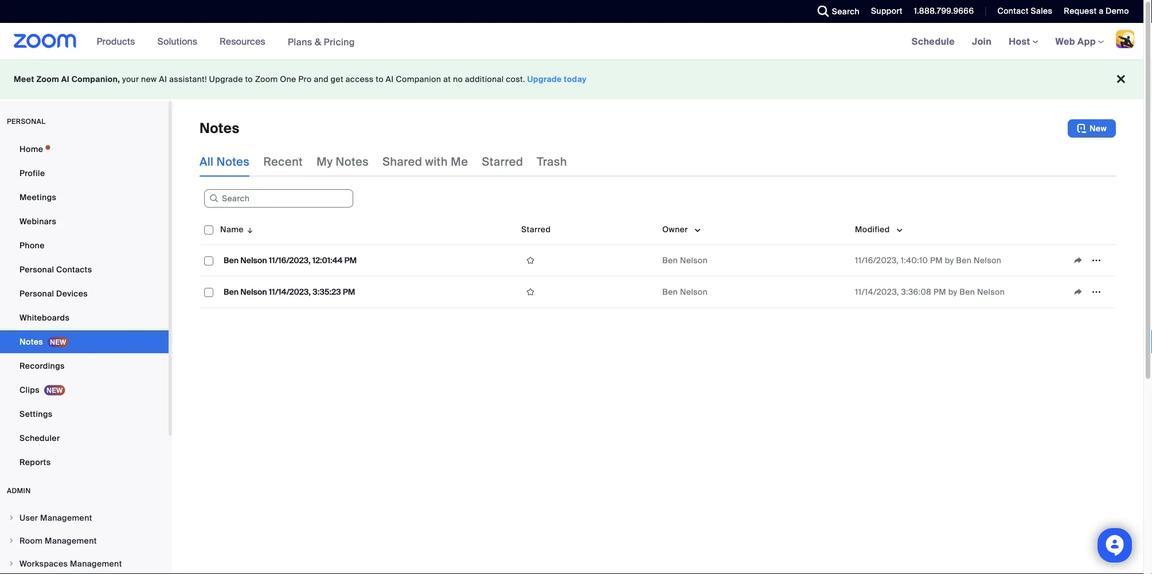 Task type: vqa. For each thing, say whether or not it's contained in the screenshot.
SOLUTIONS dropdown button
yes



Task type: describe. For each thing, give the bounding box(es) containing it.
2 zoom from the left
[[255, 74, 278, 85]]

1 zoom from the left
[[36, 74, 59, 85]]

application containing name
[[200, 215, 1125, 317]]

new
[[141, 74, 157, 85]]

management for workspaces management
[[70, 558, 122, 569]]

recordings link
[[0, 354, 169, 377]]

notes link
[[0, 330, 169, 353]]

new
[[1090, 123, 1107, 134]]

meetings navigation
[[903, 23, 1144, 61]]

me
[[451, 154, 468, 169]]

reports link
[[0, 451, 169, 474]]

personal devices
[[20, 288, 88, 299]]

request a demo
[[1064, 6, 1129, 16]]

home link
[[0, 138, 169, 161]]

all
[[200, 154, 214, 169]]

share image
[[1069, 287, 1088, 297]]

upgrade today link
[[527, 74, 587, 85]]

by for 3:36:08
[[949, 287, 958, 297]]

management for room management
[[45, 535, 97, 546]]

more options for ben nelson 11/16/2023, 12:01:44 pm image
[[1088, 255, 1106, 266]]

workspaces management
[[20, 558, 122, 569]]

notes right my
[[336, 154, 369, 169]]

banner containing products
[[0, 23, 1144, 61]]

shared
[[383, 154, 422, 169]]

schedule
[[912, 35, 955, 47]]

whiteboards link
[[0, 306, 169, 329]]

nelson inside ben nelson 11/16/2023, 12:01:44 pm button
[[241, 255, 267, 266]]

pm inside button
[[344, 255, 357, 266]]

11/14/2023, inside 'button'
[[269, 287, 311, 297]]

1 vertical spatial starred
[[521, 224, 551, 235]]

user
[[20, 513, 38, 523]]

contact sales
[[998, 6, 1053, 16]]

profile
[[20, 168, 45, 178]]

3 ai from the left
[[386, 74, 394, 85]]

my
[[317, 154, 333, 169]]

contact
[[998, 6, 1029, 16]]

today
[[564, 74, 587, 85]]

no
[[453, 74, 463, 85]]

2 ai from the left
[[159, 74, 167, 85]]

trash
[[537, 154, 567, 169]]

ben nelson for 11/16/2023,
[[663, 255, 708, 266]]

room management
[[20, 535, 97, 546]]

all notes
[[200, 154, 250, 169]]

meetings
[[20, 192, 56, 202]]

at
[[443, 74, 451, 85]]

cost.
[[506, 74, 525, 85]]

phone link
[[0, 234, 169, 257]]

webinars link
[[0, 210, 169, 233]]

tabs of all notes page tab list
[[200, 147, 567, 177]]

arrow down image
[[244, 223, 254, 236]]

ben inside 'button'
[[224, 287, 239, 297]]

products button
[[97, 23, 140, 60]]

starred inside the tabs of all notes page tab list
[[482, 154, 523, 169]]

companion
[[396, 74, 441, 85]]

room
[[20, 535, 43, 546]]

web
[[1056, 35, 1076, 47]]

companion,
[[71, 74, 120, 85]]

a
[[1099, 6, 1104, 16]]

personal contacts
[[20, 264, 92, 275]]

support
[[871, 6, 903, 16]]

user management menu item
[[0, 507, 169, 529]]

devices
[[56, 288, 88, 299]]

join link
[[964, 23, 1000, 60]]

recent
[[263, 154, 303, 169]]

settings
[[20, 409, 52, 419]]

resources
[[220, 35, 265, 47]]

clips
[[20, 385, 40, 395]]

webinars
[[20, 216, 56, 227]]

ben nelson 11/16/2023, 12:01:44 pm button
[[220, 253, 360, 268]]

more options for ben nelson 11/14/2023, 3:35:23 pm image
[[1088, 287, 1106, 297]]

search
[[832, 6, 860, 17]]

shared with me
[[383, 154, 468, 169]]

search button
[[809, 0, 863, 23]]

11/16/2023, 1:40:10 pm by ben nelson
[[855, 255, 1002, 266]]

2 to from the left
[[376, 74, 384, 85]]

user management
[[20, 513, 92, 523]]

pm right the "3:36:08"
[[934, 287, 947, 297]]

app
[[1078, 35, 1096, 47]]

with
[[425, 154, 448, 169]]

2 11/16/2023, from the left
[[855, 255, 899, 266]]

1.888.799.9666
[[914, 6, 974, 16]]

sales
[[1031, 6, 1053, 16]]

meet
[[14, 74, 34, 85]]

application for 11/16/2023, 1:40:10 pm by ben nelson
[[1069, 252, 1112, 269]]

phone
[[20, 240, 45, 251]]

assistant!
[[169, 74, 207, 85]]

personal menu menu
[[0, 138, 169, 475]]

your
[[122, 74, 139, 85]]

settings link
[[0, 403, 169, 426]]

right image for workspaces management
[[8, 560, 15, 567]]

right image for user management
[[8, 515, 15, 521]]

modified
[[855, 224, 890, 235]]

ben inside button
[[224, 255, 239, 266]]

right image for room management
[[8, 537, 15, 544]]

ben nelson 11/14/2023, 3:35:23 pm unstarred image
[[521, 287, 540, 297]]



Task type: locate. For each thing, give the bounding box(es) containing it.
plans
[[288, 36, 312, 48]]

scheduler
[[20, 433, 60, 443]]

management
[[40, 513, 92, 523], [45, 535, 97, 546], [70, 558, 122, 569]]

get
[[331, 74, 344, 85]]

2 ben nelson from the top
[[663, 287, 708, 297]]

&
[[315, 36, 321, 48]]

admin
[[7, 486, 31, 495]]

ben nelson
[[663, 255, 708, 266], [663, 287, 708, 297]]

web app
[[1056, 35, 1096, 47]]

contact sales link
[[989, 0, 1056, 23], [998, 6, 1053, 16]]

meet zoom ai companion, footer
[[0, 60, 1144, 99]]

pm
[[344, 255, 357, 266], [930, 255, 943, 266], [343, 287, 355, 297], [934, 287, 947, 297]]

0 horizontal spatial to
[[245, 74, 253, 85]]

2 11/14/2023, from the left
[[855, 287, 899, 297]]

pm right 1:40:10
[[930, 255, 943, 266]]

0 vertical spatial management
[[40, 513, 92, 523]]

solutions
[[157, 35, 197, 47]]

pm right 3:35:23
[[343, 287, 355, 297]]

1 vertical spatial ben nelson
[[663, 287, 708, 297]]

right image left room
[[8, 537, 15, 544]]

upgrade
[[209, 74, 243, 85], [527, 74, 562, 85]]

nelson
[[241, 255, 267, 266], [680, 255, 708, 266], [974, 255, 1002, 266], [241, 287, 267, 297], [680, 287, 708, 297], [977, 287, 1005, 297]]

upgrade right cost.
[[527, 74, 562, 85]]

11/14/2023, down ben nelson 11/16/2023, 12:01:44 pm button
[[269, 287, 311, 297]]

ben nelson 11/14/2023, 3:35:23 pm
[[224, 287, 355, 297]]

by right the "3:36:08"
[[949, 287, 958, 297]]

additional
[[465, 74, 504, 85]]

2 vertical spatial right image
[[8, 560, 15, 567]]

ai left companion
[[386, 74, 394, 85]]

name
[[220, 224, 244, 235]]

11/16/2023, down modified
[[855, 255, 899, 266]]

ai
[[61, 74, 69, 85], [159, 74, 167, 85], [386, 74, 394, 85]]

plans & pricing link
[[288, 36, 355, 48], [288, 36, 355, 48]]

1 vertical spatial personal
[[20, 288, 54, 299]]

1 11/16/2023, from the left
[[269, 255, 311, 266]]

personal
[[20, 264, 54, 275], [20, 288, 54, 299]]

right image inside workspaces management menu item
[[8, 560, 15, 567]]

0 vertical spatial right image
[[8, 515, 15, 521]]

to right access
[[376, 74, 384, 85]]

0 horizontal spatial ai
[[61, 74, 69, 85]]

right image
[[8, 515, 15, 521], [8, 537, 15, 544], [8, 560, 15, 567]]

personal up whiteboards
[[20, 288, 54, 299]]

3 right image from the top
[[8, 560, 15, 567]]

contacts
[[56, 264, 92, 275]]

pricing
[[324, 36, 355, 48]]

management up workspaces management
[[45, 535, 97, 546]]

0 horizontal spatial zoom
[[36, 74, 59, 85]]

meetings link
[[0, 186, 169, 209]]

room management menu item
[[0, 530, 169, 552]]

request
[[1064, 6, 1097, 16]]

0 vertical spatial starred
[[482, 154, 523, 169]]

notes up all notes
[[200, 120, 240, 137]]

1:40:10
[[901, 255, 928, 266]]

starred
[[482, 154, 523, 169], [521, 224, 551, 235]]

1 horizontal spatial 11/14/2023,
[[855, 287, 899, 297]]

nelson inside ben nelson 11/14/2023, 3:35:23 pm 'button'
[[241, 287, 267, 297]]

right image left "user"
[[8, 515, 15, 521]]

by for 1:40:10
[[945, 255, 954, 266]]

one
[[280, 74, 296, 85]]

my notes
[[317, 154, 369, 169]]

11/14/2023, 3:36:08 pm by ben nelson
[[855, 287, 1005, 297]]

2 horizontal spatial ai
[[386, 74, 394, 85]]

11/16/2023, up ben nelson 11/14/2023, 3:35:23 pm on the left of the page
[[269, 255, 311, 266]]

schedule link
[[903, 23, 964, 60]]

0 vertical spatial ben nelson
[[663, 255, 708, 266]]

workspaces
[[20, 558, 68, 569]]

scheduler link
[[0, 427, 169, 450]]

1 vertical spatial right image
[[8, 537, 15, 544]]

by
[[945, 255, 954, 266], [949, 287, 958, 297]]

1 to from the left
[[245, 74, 253, 85]]

1 horizontal spatial 11/16/2023,
[[855, 255, 899, 266]]

owner
[[663, 224, 688, 235]]

workspaces management menu item
[[0, 553, 169, 574]]

0 horizontal spatial upgrade
[[209, 74, 243, 85]]

1 horizontal spatial upgrade
[[527, 74, 562, 85]]

whiteboards
[[20, 312, 69, 323]]

1 vertical spatial management
[[45, 535, 97, 546]]

clips link
[[0, 379, 169, 402]]

host button
[[1009, 35, 1039, 47]]

and
[[314, 74, 329, 85]]

1 upgrade from the left
[[209, 74, 243, 85]]

Search text field
[[204, 189, 353, 208]]

1 right image from the top
[[8, 515, 15, 521]]

0 vertical spatial by
[[945, 255, 954, 266]]

demo
[[1106, 6, 1129, 16]]

management inside menu item
[[45, 535, 97, 546]]

11/16/2023,
[[269, 255, 311, 266], [855, 255, 899, 266]]

right image inside room management menu item
[[8, 537, 15, 544]]

0 vertical spatial personal
[[20, 264, 54, 275]]

zoom left one
[[255, 74, 278, 85]]

to down resources dropdown button
[[245, 74, 253, 85]]

recordings
[[20, 361, 65, 371]]

notes up recordings
[[20, 336, 43, 347]]

host
[[1009, 35, 1033, 47]]

products
[[97, 35, 135, 47]]

to
[[245, 74, 253, 85], [376, 74, 384, 85]]

1 horizontal spatial ai
[[159, 74, 167, 85]]

notes
[[200, 120, 240, 137], [217, 154, 250, 169], [336, 154, 369, 169], [20, 336, 43, 347]]

notes right all
[[217, 154, 250, 169]]

3:35:23
[[313, 287, 341, 297]]

pro
[[298, 74, 312, 85]]

ai right new
[[159, 74, 167, 85]]

pm inside 'button'
[[343, 287, 355, 297]]

application for 11/14/2023, 3:36:08 pm by ben nelson
[[1069, 283, 1112, 301]]

personal for personal contacts
[[20, 264, 54, 275]]

personal devices link
[[0, 282, 169, 305]]

2 vertical spatial management
[[70, 558, 122, 569]]

ben nelson 11/16/2023, 12:01:44 pm unstarred image
[[521, 255, 540, 266]]

0 horizontal spatial 11/16/2023,
[[269, 255, 311, 266]]

11/14/2023,
[[269, 287, 311, 297], [855, 287, 899, 297]]

ai left the companion,
[[61, 74, 69, 85]]

personal
[[7, 117, 46, 126]]

1 horizontal spatial zoom
[[255, 74, 278, 85]]

management up room management
[[40, 513, 92, 523]]

plans & pricing
[[288, 36, 355, 48]]

personal for personal devices
[[20, 288, 54, 299]]

right image inside user management menu item
[[8, 515, 15, 521]]

11/14/2023, left the "3:36:08"
[[855, 287, 899, 297]]

starred right the me
[[482, 154, 523, 169]]

resources button
[[220, 23, 271, 60]]

profile link
[[0, 162, 169, 185]]

personal down phone
[[20, 264, 54, 275]]

2 personal from the top
[[20, 288, 54, 299]]

request a demo link
[[1056, 0, 1144, 23], [1064, 6, 1129, 16]]

zoom logo image
[[14, 34, 77, 48]]

upgrade down product information navigation at the left top of the page
[[209, 74, 243, 85]]

pm right 12:01:44 on the top left
[[344, 255, 357, 266]]

1 personal from the top
[[20, 264, 54, 275]]

1 vertical spatial by
[[949, 287, 958, 297]]

solutions button
[[157, 23, 203, 60]]

home
[[20, 144, 43, 154]]

personal contacts link
[[0, 258, 169, 281]]

new button
[[1068, 119, 1116, 138]]

notes inside personal menu menu
[[20, 336, 43, 347]]

11/16/2023, inside button
[[269, 255, 311, 266]]

ben nelson 11/14/2023, 3:35:23 pm button
[[220, 285, 359, 299]]

zoom
[[36, 74, 59, 85], [255, 74, 278, 85]]

share image
[[1069, 255, 1088, 266]]

zoom right meet
[[36, 74, 59, 85]]

web app button
[[1056, 35, 1104, 47]]

2 upgrade from the left
[[527, 74, 562, 85]]

12:01:44
[[313, 255, 343, 266]]

starred up ben nelson 11/16/2023, 12:01:44 pm unstarred image
[[521, 224, 551, 235]]

ben nelson 11/16/2023, 12:01:44 pm
[[224, 255, 357, 266]]

1.888.799.9666 button
[[906, 0, 977, 23], [914, 6, 974, 16]]

admin menu menu
[[0, 507, 169, 574]]

2 right image from the top
[[8, 537, 15, 544]]

application
[[200, 215, 1125, 317], [1069, 252, 1112, 269], [1069, 283, 1112, 301]]

0 horizontal spatial 11/14/2023,
[[269, 287, 311, 297]]

1 ai from the left
[[61, 74, 69, 85]]

management down room management menu item
[[70, 558, 122, 569]]

management for user management
[[40, 513, 92, 523]]

by right 1:40:10
[[945, 255, 954, 266]]

ben nelson for 11/14/2023,
[[663, 287, 708, 297]]

product information navigation
[[88, 23, 364, 61]]

right image left workspaces
[[8, 560, 15, 567]]

1 ben nelson from the top
[[663, 255, 708, 266]]

1 horizontal spatial to
[[376, 74, 384, 85]]

banner
[[0, 23, 1144, 61]]

1 11/14/2023, from the left
[[269, 287, 311, 297]]

access
[[346, 74, 374, 85]]

profile picture image
[[1116, 30, 1135, 48]]



